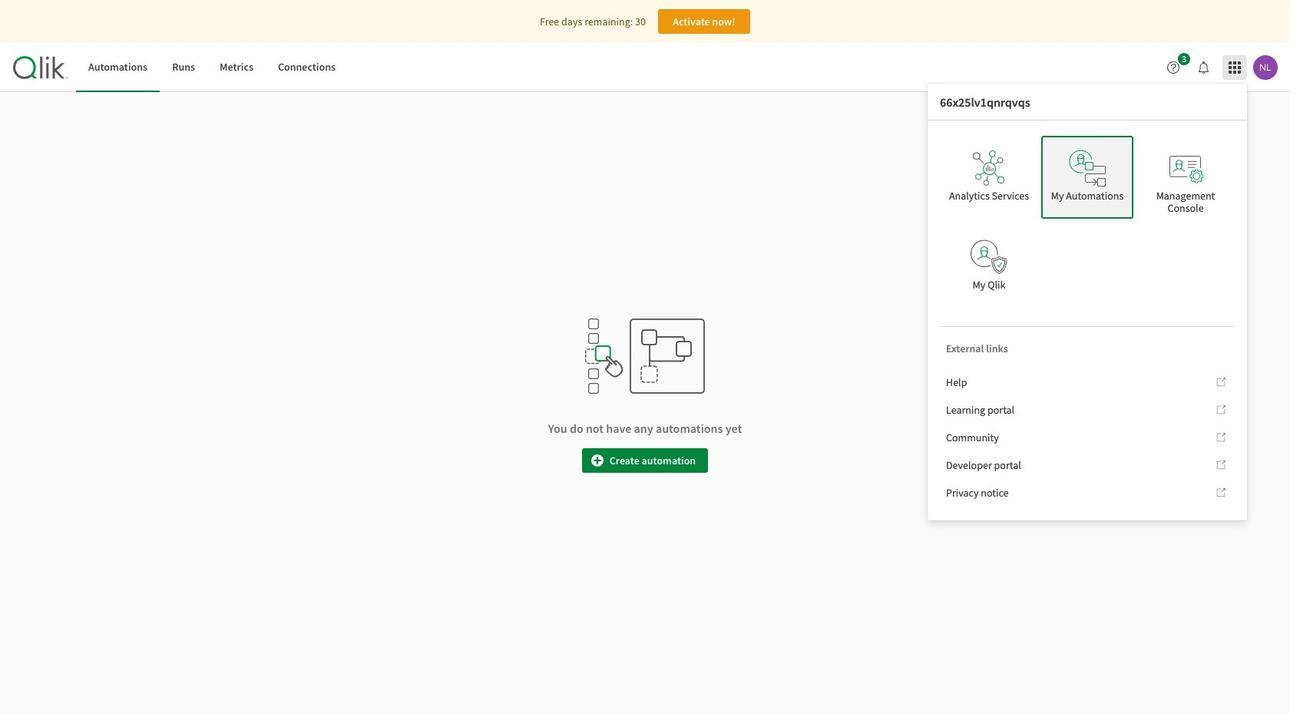 Task type: locate. For each thing, give the bounding box(es) containing it.
analytics services image
[[971, 150, 1008, 187]]

my automations image
[[1069, 150, 1106, 187]]

tab list
[[76, 43, 348, 92]]



Task type: describe. For each thing, give the bounding box(es) containing it.
management console image
[[1168, 150, 1204, 187]]

my qlik image
[[971, 239, 1008, 276]]



Task type: vqa. For each thing, say whether or not it's contained in the screenshot.
Management Console image
yes



